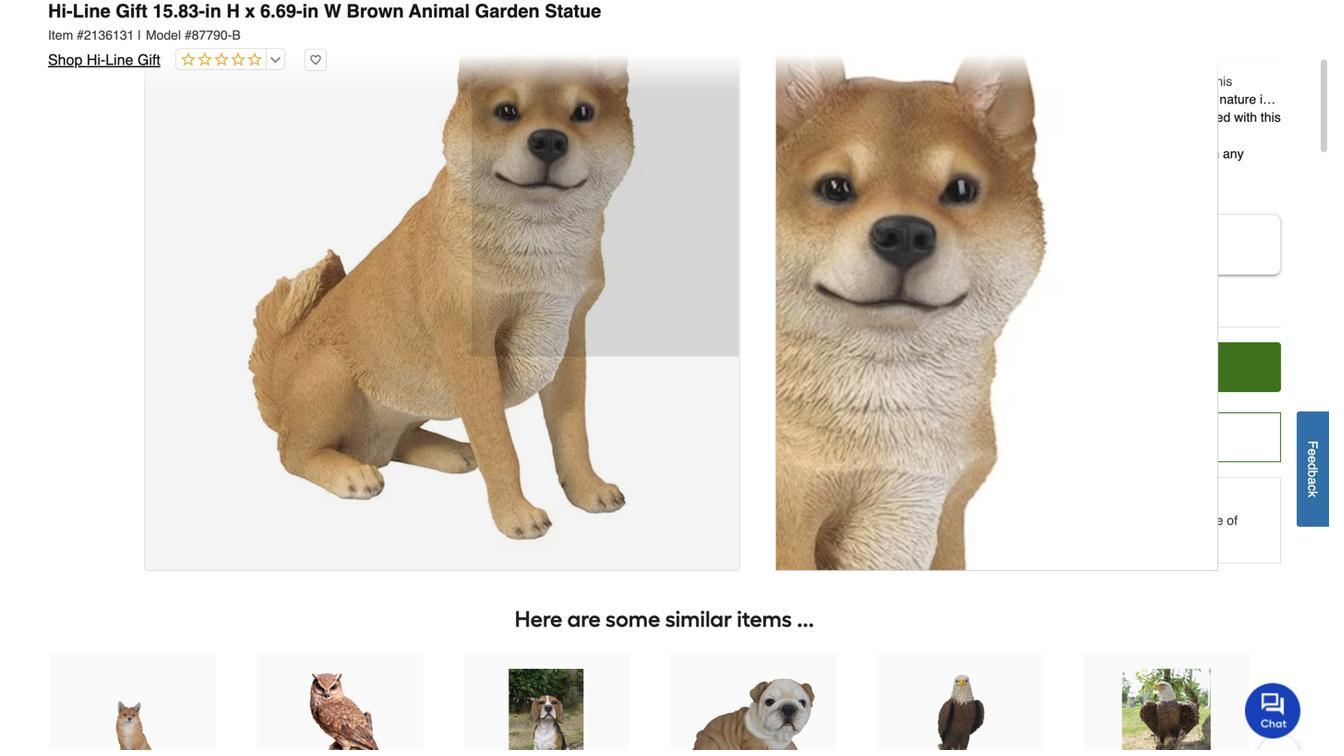 Task type: describe. For each thing, give the bounding box(es) containing it.
hi-line gift 10-in h x 8-in w brown animal garden statue image
[[687, 669, 820, 750]]

d
[[1306, 463, 1320, 470]]

more
[[948, 532, 977, 547]]

let
[[979, 110, 996, 125]]

brickyard
[[978, 294, 1032, 308]]

lowe's
[[1035, 294, 1075, 308]]

2136131
[[84, 28, 134, 42]]

here
[[515, 606, 562, 633]]

pickup option group
[[790, 207, 1289, 283]]

garden
[[475, 0, 540, 22]]

this
[[1022, 429, 1053, 446]]

are
[[567, 606, 601, 633]]

2 e from the top
[[1306, 456, 1320, 463]]

back
[[1139, 513, 1166, 528]]

unused
[[966, 513, 1008, 528]]

this for heartwarming statue: let your home or garden become entranced with this life look shiba inu statue lifelike design: the detailed design adds a little bit of life and  joy in any garden
[[1261, 110, 1281, 125]]

new,
[[935, 513, 962, 528]]

the
[[927, 146, 949, 161]]

create
[[1044, 92, 1080, 107]]

k
[[1306, 491, 1320, 498]]

18
[[909, 245, 922, 258]]

some
[[606, 606, 660, 633]]

hi-line gift 15.83-in h x 6.69-in w brown animal garden statue item # 2136131 | model # 87790-b
[[48, 0, 601, 42]]

1 # from the left
[[77, 28, 84, 42]]

buy
[[990, 429, 1018, 446]]

any
[[1223, 146, 1244, 161]]

hi-line gift 26.8-in h x 11.7-in w brown animal garden statue image
[[893, 669, 1026, 750]]

bit
[[1112, 146, 1126, 161]]

zero stars image
[[176, 52, 262, 69]]

(est.)
[[925, 245, 951, 258]]

buy this now
[[990, 429, 1088, 446]]

inu
[[924, 74, 946, 89]]

hi-line gift 17.5-in h x 13-in w brown animal garden statue image
[[1100, 669, 1233, 750]]

line inside hi-line gift 15.83-in h x 6.69-in w brown animal garden statue item # 2136131 | model # 87790-b
[[73, 0, 111, 22]]

1 vertical spatial line
[[105, 51, 133, 68]]

0 horizontal spatial home
[[840, 110, 873, 125]]

to
[[1170, 513, 1180, 528]]

this for intricate shiba inu statue: decorate your home or garden with this adorable standing shiba inu statue and create an inviting ambiance of nature in your home
[[1212, 74, 1233, 89]]

gift inside hi-line gift 15.83-in h x 6.69-in w brown animal garden statue item # 2136131 | model # 87790-b
[[116, 0, 147, 22]]

statue: inside heartwarming statue: let your home or garden become entranced with this life look shiba inu statue lifelike design: the detailed design adds a little bit of life and  joy in any garden
[[922, 110, 975, 125]]

in left h in the left of the page
[[205, 0, 221, 22]]

2 horizontal spatial home
[[1091, 74, 1123, 89]]

minus image
[[813, 359, 831, 378]]

87790-
[[192, 28, 232, 42]]

chat invite button image
[[1245, 683, 1302, 739]]

pickup inside pickup ready by mon, dec 18 (est.)
[[809, 224, 851, 239]]

title image
[[53, 0, 110, 37]]

soon
[[1074, 245, 1098, 258]]

f e e d b a c k
[[1306, 441, 1320, 498]]

by
[[844, 245, 856, 258]]

x
[[245, 0, 255, 22]]

as
[[1058, 245, 1071, 258]]

little
[[1086, 146, 1109, 161]]

&
[[898, 495, 907, 510]]

your down adorable
[[812, 110, 837, 125]]

b
[[232, 28, 241, 42]]

similar
[[665, 606, 732, 633]]

in inside intricate shiba inu statue: decorate your home or garden with this adorable standing shiba inu statue and create an inviting ambiance of nature in your home
[[1260, 92, 1270, 107]]

it
[[1129, 513, 1135, 528]]

Stepper number input field with increment and decrement buttons number field
[[847, 343, 898, 394]]

your up create
[[1062, 74, 1087, 89]]

1 vertical spatial gift
[[137, 51, 160, 68]]

of inside easy & free returns return your new, unused item in-store or ship it back to us free of charge.
[[1227, 513, 1238, 528]]

decorate
[[1006, 74, 1059, 89]]

intricate shiba inu statue: decorate your home or garden with this adorable standing shiba inu statue and create an inviting ambiance of nature in your home
[[812, 74, 1270, 125]]

brown
[[347, 0, 404, 22]]

|
[[138, 28, 141, 42]]

free
[[1201, 513, 1223, 528]]

...
[[797, 606, 814, 633]]

inviting
[[1102, 92, 1142, 107]]

us
[[1184, 513, 1198, 528]]

a inside button
[[1306, 478, 1320, 485]]

learn more link
[[911, 530, 977, 548]]

1 horizontal spatial hi-
[[87, 51, 105, 68]]

shiba
[[883, 74, 921, 89]]

here are some similar items ... heading
[[48, 601, 1281, 638]]

shiba for look
[[859, 128, 892, 143]]

return
[[864, 513, 903, 528]]

pickup ready by mon, dec 18 (est.)
[[809, 224, 951, 258]]

adds
[[1043, 146, 1071, 161]]

of inside heartwarming statue: let your home or garden become entranced with this life look shiba inu statue lifelike design: the detailed design adds a little bit of life and  joy in any garden
[[1130, 146, 1140, 161]]

home inside heartwarming statue: let your home or garden become entranced with this life look shiba inu statue lifelike design: the detailed design adds a little bit of life and  joy in any garden
[[1029, 110, 1061, 125]]

mon,
[[859, 245, 883, 258]]

chicago-
[[926, 294, 978, 308]]

now
[[1057, 429, 1088, 446]]

f
[[1306, 441, 1320, 449]]

1 e from the top
[[1306, 449, 1320, 456]]

2 vertical spatial garden
[[812, 164, 852, 179]]

learn more
[[911, 532, 977, 547]]

an
[[1084, 92, 1098, 107]]

1 horizontal spatial garden
[[1080, 110, 1120, 125]]

or inside easy & free returns return your new, unused item in-store or ship it back to us free of charge.
[[1086, 513, 1098, 528]]

6.69-
[[260, 0, 302, 22]]

standing
[[866, 92, 917, 107]]

0 horizontal spatial life
[[812, 128, 828, 143]]



Task type: vqa. For each thing, say whether or not it's contained in the screenshot.
Model
yes



Task type: locate. For each thing, give the bounding box(es) containing it.
1 horizontal spatial this
[[1261, 110, 1281, 125]]

0 vertical spatial statue:
[[950, 74, 1003, 89]]

buy this now button
[[797, 413, 1281, 463]]

item
[[1012, 513, 1036, 528]]

inu for statue
[[896, 128, 914, 143]]

or down create
[[1065, 110, 1076, 125]]

ship
[[1101, 513, 1125, 528]]

1 vertical spatial hi-
[[87, 51, 105, 68]]

0 vertical spatial pickup
[[809, 224, 851, 239]]

0 vertical spatial of
[[1205, 92, 1216, 107]]

statue inside hi-line gift 15.83-in h x 6.69-in w brown animal garden statue item # 2136131 | model # 87790-b
[[545, 0, 601, 22]]

of inside intricate shiba inu statue: decorate your home or garden with this adorable standing shiba inu statue and create an inviting ambiance of nature in your home
[[1205, 92, 1216, 107]]

0 vertical spatial life
[[812, 128, 828, 143]]

pickup up ready
[[809, 224, 851, 239]]

0 horizontal spatial a
[[1075, 146, 1082, 161]]

free
[[830, 294, 865, 308]]

statue: inside intricate shiba inu statue: decorate your home or garden with this adorable standing shiba inu statue and create an inviting ambiance of nature in your home
[[950, 74, 1003, 89]]

e up d
[[1306, 449, 1320, 456]]

1 horizontal spatial shiba
[[920, 92, 953, 107]]

shiba
[[920, 92, 953, 107], [859, 128, 892, 143]]

and inside intricate shiba inu statue: decorate your home or garden with this adorable standing shiba inu statue and create an inviting ambiance of nature in your home
[[1019, 92, 1041, 107]]

and left the joy
[[1164, 146, 1186, 161]]

or inside heartwarming statue: let your home or garden become entranced with this life look shiba inu statue lifelike design: the detailed design adds a little bit of life and  joy in any garden
[[1065, 110, 1076, 125]]

and inside heartwarming statue: let your home or garden become entranced with this life look shiba inu statue lifelike design: the detailed design adds a little bit of life and  joy in any garden
[[1164, 146, 1186, 161]]

pickup
[[809, 224, 851, 239], [868, 294, 907, 308]]

2 horizontal spatial garden
[[1142, 74, 1182, 89]]

statue right garden
[[545, 0, 601, 22]]

a
[[1075, 146, 1082, 161], [1306, 478, 1320, 485]]

2 # from the left
[[185, 28, 192, 42]]

of right bit at the right top of the page
[[1130, 146, 1140, 161]]

1 vertical spatial statue
[[978, 92, 1016, 107]]

life right bit at the right top of the page
[[1144, 146, 1161, 161]]

1 vertical spatial with
[[1234, 110, 1257, 125]]

0 horizontal spatial this
[[1212, 74, 1233, 89]]

inu up design:
[[896, 128, 914, 143]]

in left w
[[302, 0, 319, 22]]

0 horizontal spatial hi-
[[48, 0, 73, 22]]

joy
[[1189, 146, 1206, 161]]

as
[[1102, 245, 1113, 258]]

items
[[737, 606, 792, 633]]

of right free
[[1227, 513, 1238, 528]]

hi-line gift 14.88-in h x 7.87-in w brown garden statue image
[[480, 669, 613, 750]]

0 vertical spatial inu
[[957, 92, 975, 107]]

line down 2136131
[[105, 51, 133, 68]]

0 vertical spatial a
[[1075, 146, 1082, 161]]

# right item
[[77, 28, 84, 42]]

hi-line gift 19.25-in h x 12.5-in w brown animal garden statue image
[[66, 669, 199, 750]]

0 vertical spatial this
[[1212, 74, 1233, 89]]

item
[[48, 28, 73, 42]]

hi- up item
[[48, 0, 73, 22]]

your down free
[[907, 513, 932, 528]]

1 horizontal spatial home
[[1029, 110, 1061, 125]]

e up b
[[1306, 456, 1320, 463]]

this right entranced
[[1261, 110, 1281, 125]]

animal
[[409, 0, 470, 22]]

1 horizontal spatial inu
[[957, 92, 975, 107]]

of up entranced
[[1205, 92, 1216, 107]]

or left ship at the bottom right
[[1086, 513, 1098, 528]]

with inside intricate shiba inu statue: decorate your home or garden with this adorable standing shiba inu statue and create an inviting ambiance of nature in your home
[[1186, 74, 1209, 89]]

inu for statue
[[957, 92, 975, 107]]

intricate
[[812, 74, 879, 89]]

life left look
[[812, 128, 828, 143]]

shiba down the inu
[[920, 92, 953, 107]]

hi-
[[48, 0, 73, 22], [87, 51, 105, 68]]

2 vertical spatial or
[[1086, 513, 1098, 528]]

1 vertical spatial and
[[1164, 146, 1186, 161]]

1 vertical spatial shiba
[[859, 128, 892, 143]]

easy & free returns return your new, unused item in-store or ship it back to us free of charge.
[[864, 495, 1238, 547]]

your inside easy & free returns return your new, unused item in-store or ship it back to us free of charge.
[[907, 513, 932, 528]]

statue
[[545, 0, 601, 22], [978, 92, 1016, 107]]

0 horizontal spatial and
[[1019, 92, 1041, 107]]

pickup image
[[808, 294, 823, 308]]

h
[[226, 0, 240, 22]]

f e e d b a c k button
[[1297, 412, 1329, 527]]

nature
[[1220, 92, 1256, 107]]

statue:
[[950, 74, 1003, 89], [922, 110, 975, 125]]

with down nature
[[1234, 110, 1257, 125]]

this inside intricate shiba inu statue: decorate your home or garden with this adorable standing shiba inu statue and create an inviting ambiance of nature in your home
[[1212, 74, 1233, 89]]

and
[[1019, 92, 1041, 107], [1164, 146, 1186, 161]]

line
[[73, 0, 111, 22], [105, 51, 133, 68]]

pickup left at
[[868, 294, 907, 308]]

1 horizontal spatial of
[[1205, 92, 1216, 107]]

1 vertical spatial of
[[1130, 146, 1140, 161]]

0 horizontal spatial of
[[1130, 146, 1140, 161]]

life
[[812, 128, 828, 143], [1144, 146, 1161, 161]]

home up inviting
[[1091, 74, 1123, 89]]

in-
[[1040, 513, 1054, 528]]

with for entranced
[[1234, 110, 1257, 125]]

0 vertical spatial shiba
[[920, 92, 953, 107]]

shop hi-line gift
[[48, 51, 160, 68]]

shiba down the heartwarming
[[859, 128, 892, 143]]

inu
[[957, 92, 975, 107], [896, 128, 914, 143]]

here are some similar items ...
[[515, 606, 814, 633]]

1 horizontal spatial #
[[185, 28, 192, 42]]

gift down |
[[137, 51, 160, 68]]

entranced
[[1173, 110, 1231, 125]]

with
[[1186, 74, 1209, 89], [1234, 110, 1257, 125]]

design
[[1002, 146, 1040, 161]]

in
[[205, 0, 221, 22], [302, 0, 319, 22], [1260, 92, 1270, 107], [1209, 146, 1219, 161]]

model
[[146, 28, 181, 42]]

2 horizontal spatial of
[[1227, 513, 1238, 528]]

2 horizontal spatial or
[[1127, 74, 1138, 89]]

0 horizontal spatial with
[[1186, 74, 1209, 89]]

your inside heartwarming statue: let your home or garden become entranced with this life look shiba inu statue lifelike design: the detailed design adds a little bit of life and  joy in any garden
[[1000, 110, 1025, 125]]

learn
[[911, 532, 944, 547]]

with inside heartwarming statue: let your home or garden become entranced with this life look shiba inu statue lifelike design: the detailed design adds a little bit of life and  joy in any garden
[[1234, 110, 1257, 125]]

line up 2136131
[[73, 0, 111, 22]]

statue up let
[[978, 92, 1016, 107]]

0 vertical spatial garden
[[1142, 74, 1182, 89]]

shop
[[48, 51, 82, 68]]

home
[[1091, 74, 1123, 89], [840, 110, 873, 125], [1029, 110, 1061, 125]]

shiba inside intricate shiba inu statue: decorate your home or garden with this adorable standing shiba inu statue and create an inviting ambiance of nature in your home
[[920, 92, 953, 107]]

statue
[[917, 128, 952, 143]]

#
[[77, 28, 84, 42], [185, 28, 192, 42]]

heartwarming statue: let your home or garden become entranced with this life look shiba inu statue lifelike design: the detailed design adds a little bit of life and  joy in any garden
[[812, 110, 1281, 179]]

garden inside intricate shiba inu statue: decorate your home or garden with this adorable standing shiba inu statue and create an inviting ambiance of nature in your home
[[1142, 74, 1182, 89]]

0 vertical spatial gift
[[116, 0, 147, 22]]

b
[[1306, 470, 1320, 478]]

0 vertical spatial statue
[[545, 0, 601, 22]]

a inside heartwarming statue: let your home or garden become entranced with this life look shiba inu statue lifelike design: the detailed design adds a little bit of life and  joy in any garden
[[1075, 146, 1082, 161]]

0 vertical spatial with
[[1186, 74, 1209, 89]]

1 horizontal spatial statue
[[978, 92, 1016, 107]]

a up k
[[1306, 478, 1320, 485]]

and down decorate
[[1019, 92, 1041, 107]]

home down create
[[1029, 110, 1061, 125]]

hi-line gift 14.5-in h x 6.5-in w brown animal garden statue image
[[273, 669, 406, 750]]

returns
[[942, 495, 991, 510]]

your
[[1062, 74, 1087, 89], [812, 110, 837, 125], [1000, 110, 1025, 125], [907, 513, 932, 528]]

1 horizontal spatial pickup
[[868, 294, 907, 308]]

statue: up statue
[[922, 110, 975, 125]]

ambiance
[[1146, 92, 1202, 107]]

inu inside intricate shiba inu statue: decorate your home or garden with this adorable standing shiba inu statue and create an inviting ambiance of nature in your home
[[957, 92, 975, 107]]

garden down lifelike
[[812, 164, 852, 179]]

1 vertical spatial or
[[1065, 110, 1076, 125]]

free pickup at chicago-brickyard lowe's
[[830, 294, 1075, 308]]

with up ambiance
[[1186, 74, 1209, 89]]

1 horizontal spatial a
[[1306, 478, 1320, 485]]

easy
[[864, 495, 894, 510]]

0 vertical spatial or
[[1127, 74, 1138, 89]]

or up inviting
[[1127, 74, 1138, 89]]

or inside intricate shiba inu statue: decorate your home or garden with this adorable standing shiba inu statue and create an inviting ambiance of nature in your home
[[1127, 74, 1138, 89]]

of
[[1205, 92, 1216, 107], [1130, 146, 1140, 161], [1227, 513, 1238, 528]]

hi- inside hi-line gift 15.83-in h x 6.69-in w brown animal garden statue item # 2136131 | model # 87790-b
[[48, 0, 73, 22]]

1 vertical spatial statue:
[[922, 110, 975, 125]]

item number 2 1 3 6 1 3 1 and model number 8 7 7 9 0 - b element
[[48, 26, 1281, 44]]

# right model
[[185, 28, 192, 42]]

2 vertical spatial of
[[1227, 513, 1238, 528]]

gift up |
[[116, 0, 147, 22]]

1 vertical spatial inu
[[896, 128, 914, 143]]

ready
[[809, 245, 841, 258]]

gift
[[116, 0, 147, 22], [137, 51, 160, 68]]

1 vertical spatial life
[[1144, 146, 1161, 161]]

1 vertical spatial this
[[1261, 110, 1281, 125]]

hi-line gift  #87790-b image
[[145, 0, 739, 571]]

garden up ambiance
[[1142, 74, 1182, 89]]

become
[[1124, 110, 1170, 125]]

statue inside intricate shiba inu statue: decorate your home or garden with this adorable standing shiba inu statue and create an inviting ambiance of nature in your home
[[978, 92, 1016, 107]]

or
[[1127, 74, 1138, 89], [1065, 110, 1076, 125], [1086, 513, 1098, 528]]

0 horizontal spatial garden
[[812, 164, 852, 179]]

as soon as
[[1058, 245, 1116, 258]]

this up nature
[[1212, 74, 1233, 89]]

design:
[[871, 146, 924, 161]]

heart outline image
[[304, 49, 327, 71]]

hi- down 2136131
[[87, 51, 105, 68]]

0 horizontal spatial inu
[[896, 128, 914, 143]]

w
[[324, 0, 341, 22]]

this inside heartwarming statue: let your home or garden become entranced with this life look shiba inu statue lifelike design: the detailed design adds a little bit of life and  joy in any garden
[[1261, 110, 1281, 125]]

1 horizontal spatial with
[[1234, 110, 1257, 125]]

1 vertical spatial garden
[[1080, 110, 1120, 125]]

0 horizontal spatial or
[[1065, 110, 1076, 125]]

0 vertical spatial line
[[73, 0, 111, 22]]

1 horizontal spatial and
[[1164, 146, 1186, 161]]

with for garden
[[1186, 74, 1209, 89]]

adorable
[[812, 92, 862, 107]]

your right let
[[1000, 110, 1025, 125]]

inu inside heartwarming statue: let your home or garden become entranced with this life look shiba inu statue lifelike design: the detailed design adds a little bit of life and  joy in any garden
[[896, 128, 914, 143]]

1 vertical spatial a
[[1306, 478, 1320, 485]]

shiba for standing
[[920, 92, 953, 107]]

0 vertical spatial and
[[1019, 92, 1041, 107]]

0 horizontal spatial shiba
[[859, 128, 892, 143]]

in right the joy
[[1209, 146, 1219, 161]]

statue: up let
[[950, 74, 1003, 89]]

home up look
[[840, 110, 873, 125]]

store
[[1054, 513, 1083, 528]]

at
[[911, 294, 921, 308]]

heartwarming
[[812, 110, 919, 125]]

0 horizontal spatial pickup
[[809, 224, 851, 239]]

1 horizontal spatial life
[[1144, 146, 1161, 161]]

inu up detailed
[[957, 92, 975, 107]]

in right nature
[[1260, 92, 1270, 107]]

0 horizontal spatial statue
[[545, 0, 601, 22]]

look
[[832, 128, 855, 143]]

1 vertical spatial pickup
[[868, 294, 907, 308]]

shiba inside heartwarming statue: let your home or garden become entranced with this life look shiba inu statue lifelike design: the detailed design adds a little bit of life and  joy in any garden
[[859, 128, 892, 143]]

1 horizontal spatial or
[[1086, 513, 1098, 528]]

0 horizontal spatial #
[[77, 28, 84, 42]]

15.83-
[[153, 0, 205, 22]]

free
[[911, 495, 938, 510]]

dec
[[886, 245, 906, 258]]

plus image
[[914, 359, 933, 378]]

a left little
[[1075, 146, 1082, 161]]

0 vertical spatial hi-
[[48, 0, 73, 22]]

in inside heartwarming statue: let your home or garden become entranced with this life look shiba inu statue lifelike design: the detailed design adds a little bit of life and  joy in any garden
[[1209, 146, 1219, 161]]

charge.
[[864, 532, 907, 547]]

detailed
[[953, 146, 998, 161]]

lifelike
[[812, 146, 867, 161]]

garden down an at the right of the page
[[1080, 110, 1120, 125]]



